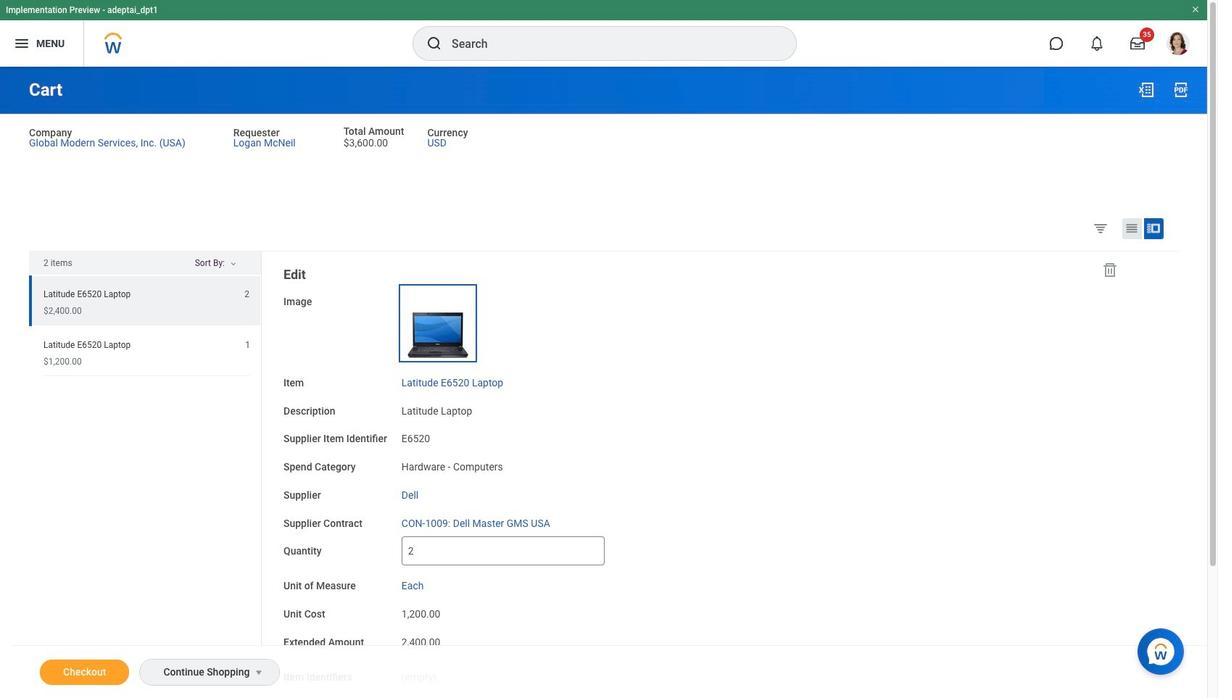 Task type: locate. For each thing, give the bounding box(es) containing it.
item list list box
[[29, 275, 261, 376]]

region
[[29, 251, 262, 698]]

inbox large image
[[1130, 36, 1145, 51]]

export to excel image
[[1138, 81, 1155, 99]]

main content
[[0, 67, 1207, 698]]

close environment banner image
[[1191, 5, 1200, 14]]

notifications large image
[[1090, 36, 1104, 51]]

banner
[[0, 0, 1207, 67]]

Toggle to Grid view radio
[[1122, 218, 1142, 239]]

option group
[[1090, 217, 1175, 242]]

None text field
[[402, 537, 605, 566]]

caret down image
[[250, 667, 268, 679]]

navigation pane region
[[262, 251, 1137, 698]]

none text field inside navigation pane region
[[402, 537, 605, 566]]



Task type: describe. For each thing, give the bounding box(es) containing it.
Toggle to List Detail view radio
[[1144, 218, 1164, 239]]

e6520.jpg image
[[402, 287, 474, 360]]

view printable version (pdf) image
[[1172, 81, 1190, 99]]

hardware - computers element
[[402, 458, 503, 473]]

delete image
[[1101, 261, 1119, 278]]

chevron down image
[[225, 261, 242, 271]]

arrow down image
[[242, 257, 260, 267]]

profile logan mcneil image
[[1167, 32, 1190, 58]]

search image
[[426, 35, 443, 52]]

toggle to grid view image
[[1125, 221, 1139, 236]]

select to filter grid data image
[[1093, 220, 1109, 236]]

Search Workday  search field
[[452, 28, 766, 59]]

justify image
[[13, 35, 30, 52]]

toggle to list detail view image
[[1146, 221, 1161, 236]]



Task type: vqa. For each thing, say whether or not it's contained in the screenshot.
ARROW DOWN IMAGE
yes



